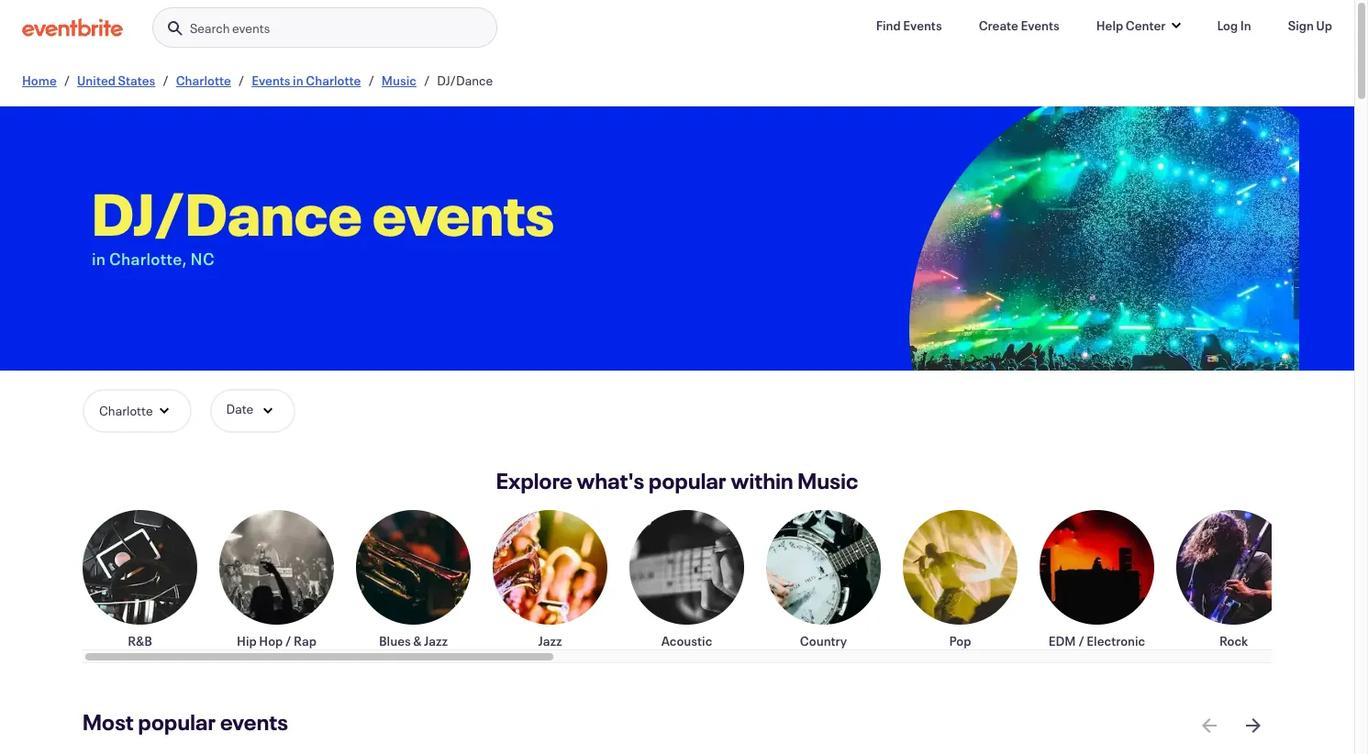 Task type: describe. For each thing, give the bounding box(es) containing it.
/ left music link
[[368, 72, 374, 89]]

hip
[[237, 632, 257, 650]]

hip hop / rap link
[[219, 510, 334, 650]]

pop
[[949, 632, 971, 650]]

log
[[1217, 17, 1238, 34]]

0 horizontal spatial music
[[382, 72, 417, 89]]

2 horizontal spatial charlotte
[[306, 72, 361, 89]]

sign
[[1288, 17, 1314, 34]]

charlotte link
[[176, 72, 231, 89]]

/ left rap
[[285, 632, 291, 650]]

hop
[[259, 632, 283, 650]]

jazz inside 'jazz' link
[[538, 632, 562, 650]]

charlotte button
[[83, 389, 191, 433]]

sign up
[[1288, 17, 1333, 34]]

&
[[413, 632, 422, 650]]

acoustic link
[[630, 510, 744, 650]]

charlotte inside button
[[99, 402, 153, 419]]

music link
[[382, 72, 417, 89]]

nc
[[190, 248, 215, 270]]

/ right music link
[[424, 72, 430, 89]]

create events link
[[964, 7, 1074, 44]]

find events
[[876, 17, 942, 34]]

jazz link
[[493, 510, 608, 650]]

edm / electronic link
[[1040, 510, 1155, 650]]

find
[[876, 17, 901, 34]]

rap
[[294, 632, 317, 650]]

help
[[1097, 17, 1124, 34]]

log in
[[1217, 17, 1252, 34]]

create events
[[979, 17, 1060, 34]]

/ right 'states' on the left top of the page
[[163, 72, 169, 89]]

1 horizontal spatial popular
[[649, 466, 727, 496]]

log in link
[[1203, 7, 1266, 44]]

arrow left chunky_svg image
[[1199, 715, 1221, 737]]

dj/dance inside dj/dance events in charlotte, nc
[[92, 174, 362, 251]]

jazz inside blues & jazz link
[[424, 632, 448, 650]]

/ right charlotte link
[[238, 72, 244, 89]]

most
[[83, 708, 134, 737]]

country
[[800, 632, 847, 650]]

help center
[[1097, 17, 1166, 34]]

what's
[[577, 466, 645, 496]]

/ right home
[[64, 72, 70, 89]]

united states link
[[77, 72, 155, 89]]

date button
[[210, 389, 296, 433]]

hip hop / rap
[[237, 632, 317, 650]]

home / united states / charlotte / events in charlotte / music / dj/dance
[[22, 72, 493, 89]]

blues
[[379, 632, 411, 650]]

charlotte,
[[109, 248, 187, 270]]

eventbrite image
[[22, 18, 123, 37]]

r&b
[[128, 632, 152, 650]]

2 vertical spatial events
[[220, 708, 288, 737]]

explore what's popular within music
[[496, 466, 859, 496]]

find events link
[[861, 7, 957, 44]]

events for search
[[232, 19, 270, 37]]

search events button
[[152, 7, 497, 49]]

arrow right chunky_svg image
[[1243, 715, 1265, 737]]

events in charlotte link
[[252, 72, 361, 89]]

events for dj/dance
[[373, 174, 555, 251]]



Task type: locate. For each thing, give the bounding box(es) containing it.
events inside "find events" link
[[903, 17, 942, 34]]

explore
[[496, 466, 573, 496]]

1 horizontal spatial in
[[293, 72, 303, 89]]

1 jazz from the left
[[424, 632, 448, 650]]

popular
[[649, 466, 727, 496], [138, 708, 216, 737]]

0 horizontal spatial events
[[252, 72, 291, 89]]

/ right edm
[[1078, 632, 1085, 650]]

1 horizontal spatial music
[[798, 466, 859, 496]]

1 vertical spatial music
[[798, 466, 859, 496]]

0 vertical spatial dj/dance
[[437, 72, 493, 89]]

events inside create events link
[[1021, 17, 1060, 34]]

events right 'create'
[[1021, 17, 1060, 34]]

country link
[[766, 510, 881, 650]]

0 horizontal spatial in
[[92, 248, 106, 270]]

edm
[[1049, 632, 1076, 650]]

events for create events
[[1021, 17, 1060, 34]]

home link
[[22, 72, 57, 89]]

events inside 'button'
[[232, 19, 270, 37]]

0 horizontal spatial charlotte
[[99, 402, 153, 419]]

in down search events 'button'
[[293, 72, 303, 89]]

1 horizontal spatial dj/dance
[[437, 72, 493, 89]]

in
[[293, 72, 303, 89], [92, 248, 106, 270]]

home
[[22, 72, 57, 89]]

electronic
[[1087, 632, 1146, 650]]

[object object] image
[[903, 106, 1300, 424]]

events right find
[[903, 17, 942, 34]]

in inside dj/dance events in charlotte, nc
[[92, 248, 106, 270]]

0 horizontal spatial popular
[[138, 708, 216, 737]]

rock
[[1220, 632, 1248, 650]]

jazz
[[424, 632, 448, 650], [538, 632, 562, 650]]

0 vertical spatial music
[[382, 72, 417, 89]]

dj/dance events in charlotte, nc
[[92, 174, 555, 270]]

most popular events
[[83, 708, 288, 737]]

events down search events
[[252, 72, 291, 89]]

events for find events
[[903, 17, 942, 34]]

states
[[118, 72, 155, 89]]

events inside dj/dance events in charlotte, nc
[[373, 174, 555, 251]]

in left 'charlotte,'
[[92, 248, 106, 270]]

rock link
[[1177, 510, 1291, 650]]

center
[[1126, 17, 1166, 34]]

date
[[226, 400, 253, 418]]

1 vertical spatial events
[[373, 174, 555, 251]]

popular left within
[[649, 466, 727, 496]]

0 vertical spatial in
[[293, 72, 303, 89]]

dj/dance
[[437, 72, 493, 89], [92, 174, 362, 251]]

1 horizontal spatial jazz
[[538, 632, 562, 650]]

2 horizontal spatial events
[[1021, 17, 1060, 34]]

1 horizontal spatial events
[[903, 17, 942, 34]]

united
[[77, 72, 116, 89]]

popular right most
[[138, 708, 216, 737]]

/
[[64, 72, 70, 89], [163, 72, 169, 89], [238, 72, 244, 89], [368, 72, 374, 89], [424, 72, 430, 89], [285, 632, 291, 650], [1078, 632, 1085, 650]]

within
[[731, 466, 794, 496]]

music right within
[[798, 466, 859, 496]]

music
[[382, 72, 417, 89], [798, 466, 859, 496]]

1 vertical spatial dj/dance
[[92, 174, 362, 251]]

charlotte
[[176, 72, 231, 89], [306, 72, 361, 89], [99, 402, 153, 419]]

blues & jazz
[[379, 632, 448, 650]]

0 vertical spatial events
[[232, 19, 270, 37]]

edm / electronic
[[1049, 632, 1146, 650]]

create
[[979, 17, 1019, 34]]

1 vertical spatial in
[[92, 248, 106, 270]]

pop link
[[903, 510, 1018, 650]]

blues & jazz link
[[356, 510, 471, 650]]

events
[[903, 17, 942, 34], [1021, 17, 1060, 34], [252, 72, 291, 89]]

up
[[1317, 17, 1333, 34]]

1 horizontal spatial charlotte
[[176, 72, 231, 89]]

sign up link
[[1274, 7, 1347, 44]]

0 horizontal spatial dj/dance
[[92, 174, 362, 251]]

0 vertical spatial popular
[[649, 466, 727, 496]]

1 vertical spatial popular
[[138, 708, 216, 737]]

in
[[1241, 17, 1252, 34]]

search events
[[190, 19, 270, 37]]

acoustic
[[661, 632, 712, 650]]

2 jazz from the left
[[538, 632, 562, 650]]

r&b link
[[83, 510, 197, 650]]

search
[[190, 19, 230, 37]]

events
[[232, 19, 270, 37], [373, 174, 555, 251], [220, 708, 288, 737]]

0 horizontal spatial jazz
[[424, 632, 448, 650]]

music down search events 'button'
[[382, 72, 417, 89]]



Task type: vqa. For each thing, say whether or not it's contained in the screenshot.
"by"
no



